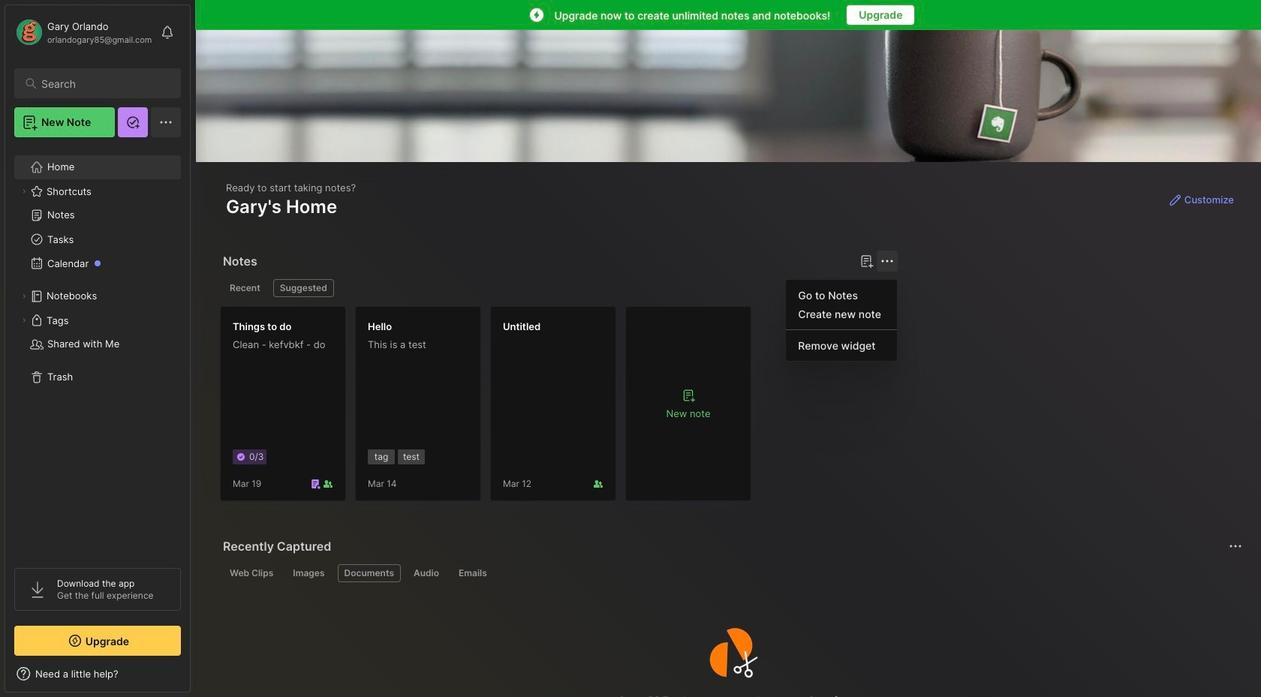 Task type: vqa. For each thing, say whether or not it's contained in the screenshot.
Start writing… TEXT BOX
no



Task type: describe. For each thing, give the bounding box(es) containing it.
Account field
[[14, 17, 152, 47]]

dropdown list menu
[[787, 286, 898, 355]]

click to collapse image
[[190, 670, 201, 688]]

WHAT'S NEW field
[[5, 662, 190, 686]]

1 tab list from the top
[[223, 279, 892, 297]]

1 horizontal spatial more actions image
[[1227, 538, 1245, 556]]

tree inside main element
[[5, 146, 190, 555]]

main element
[[0, 0, 195, 698]]



Task type: locate. For each thing, give the bounding box(es) containing it.
1 vertical spatial more actions field
[[1226, 536, 1247, 557]]

expand notebooks image
[[20, 292, 29, 301]]

0 vertical spatial tab list
[[223, 279, 892, 297]]

0 horizontal spatial more actions image
[[879, 252, 897, 270]]

expand tags image
[[20, 316, 29, 325]]

2 tab list from the top
[[223, 565, 1241, 583]]

1 vertical spatial tab list
[[223, 565, 1241, 583]]

tree
[[5, 146, 190, 555]]

tab list
[[223, 279, 892, 297], [223, 565, 1241, 583]]

1 horizontal spatial more actions field
[[1226, 536, 1247, 557]]

tab
[[223, 279, 267, 297], [273, 279, 334, 297], [223, 565, 280, 583], [286, 565, 332, 583], [338, 565, 401, 583], [407, 565, 446, 583], [452, 565, 494, 583]]

row group
[[220, 306, 761, 511]]

0 vertical spatial more actions image
[[879, 252, 897, 270]]

none search field inside main element
[[41, 74, 167, 92]]

more actions image
[[879, 252, 897, 270], [1227, 538, 1245, 556]]

More actions field
[[877, 251, 898, 272], [1226, 536, 1247, 557]]

Search text field
[[41, 77, 167, 91]]

0 horizontal spatial more actions field
[[877, 251, 898, 272]]

None search field
[[41, 74, 167, 92]]

0 vertical spatial more actions field
[[877, 251, 898, 272]]

1 vertical spatial more actions image
[[1227, 538, 1245, 556]]



